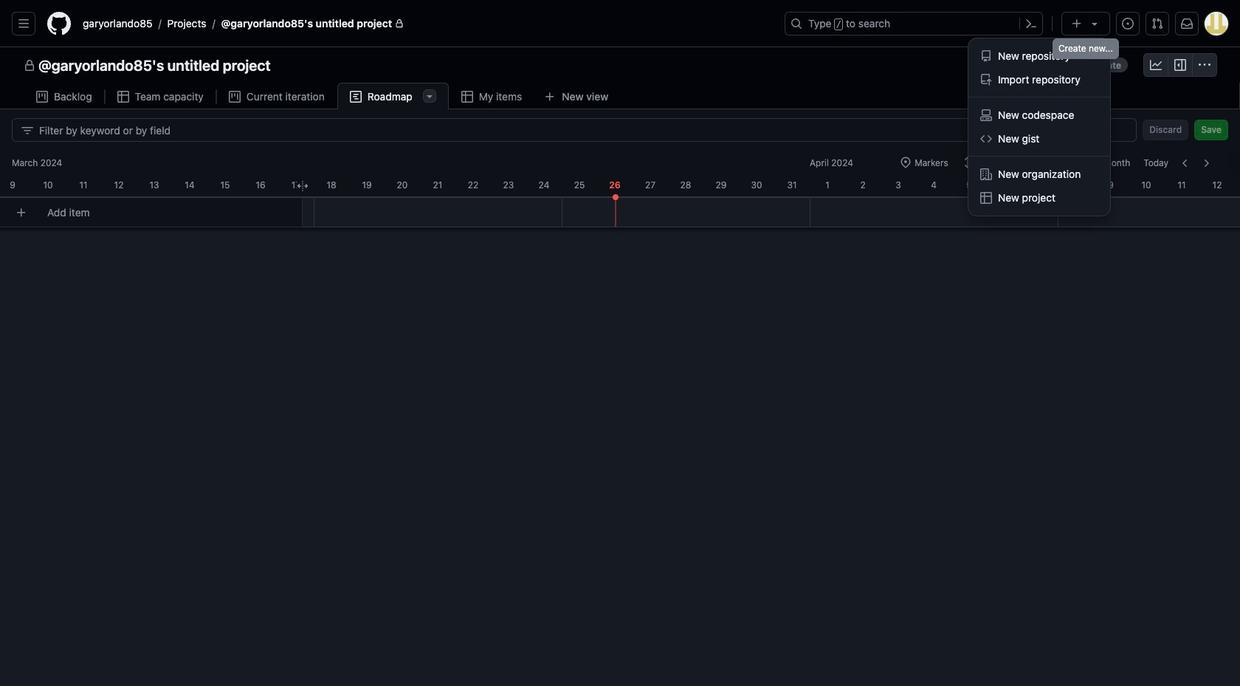 Task type: describe. For each thing, give the bounding box(es) containing it.
project navigation
[[0, 47, 1241, 83]]

command palette image
[[1026, 18, 1038, 30]]

lock image
[[395, 19, 404, 28]]

0 horizontal spatial sc 9kayk9 0 image
[[24, 60, 35, 72]]

notifications image
[[1182, 18, 1194, 30]]



Task type: locate. For each thing, give the bounding box(es) containing it.
sc 9kayk9 0 image inside view filters region
[[21, 124, 33, 136]]

plus image
[[1072, 18, 1084, 30]]

cell
[[613, 194, 619, 200]]

scroll to next date range image
[[1201, 157, 1213, 169]]

list
[[77, 12, 776, 35]]

triangle down image
[[1090, 18, 1101, 30]]

menu
[[969, 38, 1111, 216]]

column header
[[3, 151, 1102, 174], [801, 151, 1241, 174], [0, 174, 30, 192], [30, 174, 66, 192], [66, 174, 101, 192], [101, 174, 137, 192], [137, 174, 172, 192], [172, 174, 208, 192], [208, 174, 243, 192], [243, 174, 278, 192], [278, 174, 314, 192], [314, 174, 349, 192], [349, 174, 385, 192], [385, 174, 420, 192], [420, 174, 456, 192], [456, 174, 491, 192], [491, 174, 527, 192], [527, 174, 562, 192], [562, 174, 598, 192], [598, 174, 633, 192], [633, 174, 669, 192], [669, 174, 704, 192], [704, 174, 739, 192], [739, 174, 775, 192], [775, 174, 810, 192], [810, 174, 846, 192], [846, 174, 881, 192], [881, 174, 917, 192], [917, 174, 952, 192], [952, 174, 988, 192], [988, 174, 1023, 192], [1023, 174, 1059, 192], [1059, 174, 1094, 192], [1094, 174, 1129, 192], [1129, 174, 1165, 192], [1165, 174, 1200, 192], [1200, 174, 1236, 192]]

tab list
[[24, 83, 642, 110]]

homepage image
[[47, 12, 71, 35]]

issue opened image
[[1123, 18, 1135, 30]]

create new item or add existing item image
[[16, 206, 27, 218]]

scroll to previous date range image
[[1180, 157, 1192, 169]]

menu bar
[[894, 153, 1229, 174]]

Filter by keyword or by field field
[[39, 119, 1125, 141]]

tab panel
[[0, 109, 1241, 686]]

Start typing to create a draft, or type hashtag to select a repository text field
[[33, 199, 303, 226]]

git pull request image
[[1152, 18, 1164, 30]]

1 horizontal spatial sc 9kayk9 0 image
[[1200, 59, 1211, 71]]

view filters region
[[12, 118, 1229, 142]]

tooltip
[[1053, 38, 1120, 59]]

sc 9kayk9 0 image
[[1200, 59, 1211, 71], [24, 60, 35, 72]]

view options for roadmap image
[[424, 90, 436, 102]]

sc 9kayk9 0 image
[[1151, 59, 1163, 71], [1175, 59, 1187, 71], [36, 91, 48, 103], [117, 91, 129, 103], [229, 91, 241, 103], [350, 91, 362, 103], [461, 91, 473, 103], [21, 124, 33, 136], [962, 157, 974, 168]]

menu item
[[1004, 153, 1080, 174]]

drag to resize the table column image
[[297, 180, 309, 192]]

grid
[[0, 151, 1241, 686]]



Task type: vqa. For each thing, say whether or not it's contained in the screenshot.
the left level
no



